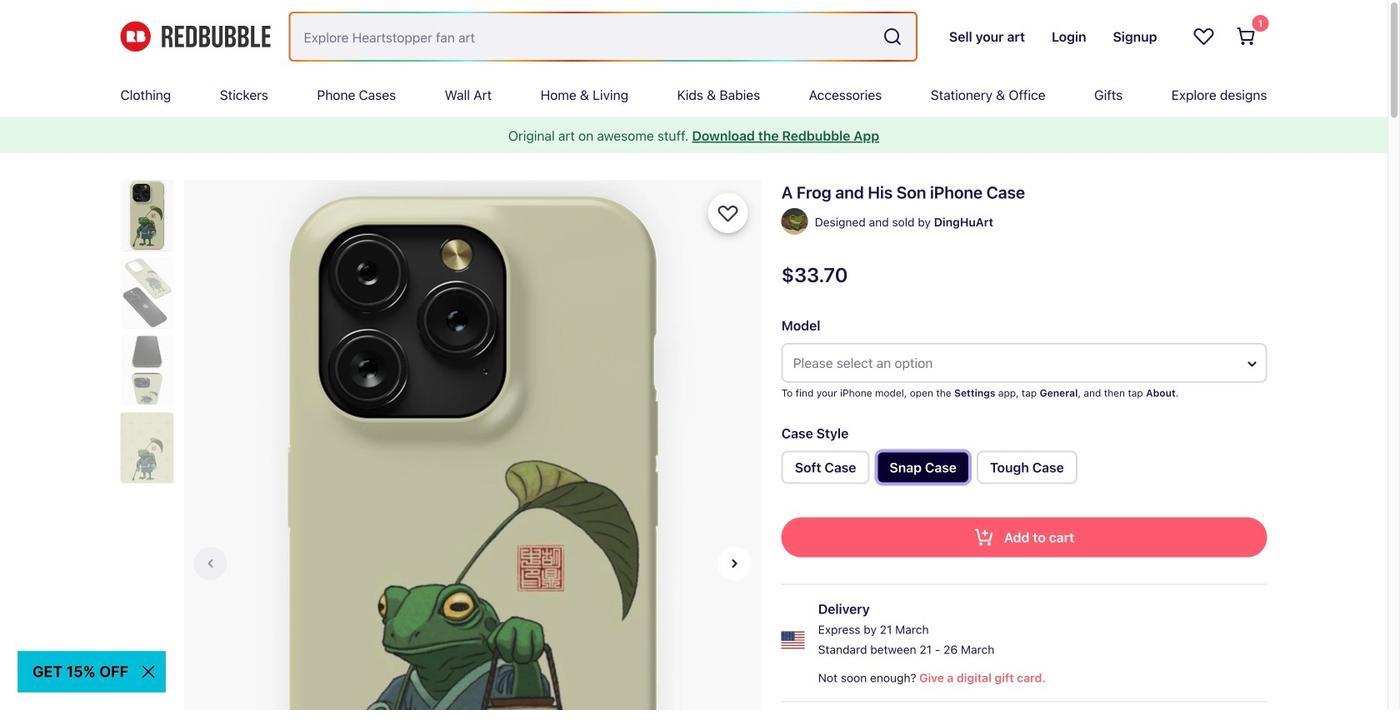 Task type: vqa. For each thing, say whether or not it's contained in the screenshot.
Stationery
no



Task type: locate. For each thing, give the bounding box(es) containing it.
8 menu item from the left
[[931, 73, 1046, 117]]

case style option group
[[782, 451, 1267, 491]]

2 menu item from the left
[[220, 73, 268, 117]]

1 menu item from the left
[[120, 73, 171, 117]]

menu item
[[120, 73, 171, 117], [220, 73, 268, 117], [317, 73, 396, 117], [445, 73, 492, 117], [541, 73, 629, 117], [677, 73, 760, 117], [809, 73, 882, 117], [931, 73, 1046, 117], [1094, 73, 1123, 117], [1172, 73, 1267, 117]]

None radio
[[782, 451, 870, 485], [876, 451, 970, 485], [977, 451, 1078, 485], [782, 451, 870, 485], [876, 451, 970, 485], [977, 451, 1078, 485]]

6 menu item from the left
[[677, 73, 760, 117]]

None field
[[290, 13, 916, 60]]

9 menu item from the left
[[1094, 73, 1123, 117]]

3 menu item from the left
[[317, 73, 396, 117]]

menu bar
[[120, 73, 1267, 117]]

Search term search field
[[290, 13, 876, 60]]



Task type: describe. For each thing, give the bounding box(es) containing it.
flag of us image
[[782, 629, 805, 653]]

4 menu item from the left
[[445, 73, 492, 117]]

7 menu item from the left
[[809, 73, 882, 117]]

10 menu item from the left
[[1172, 73, 1267, 117]]

5 menu item from the left
[[541, 73, 629, 117]]



